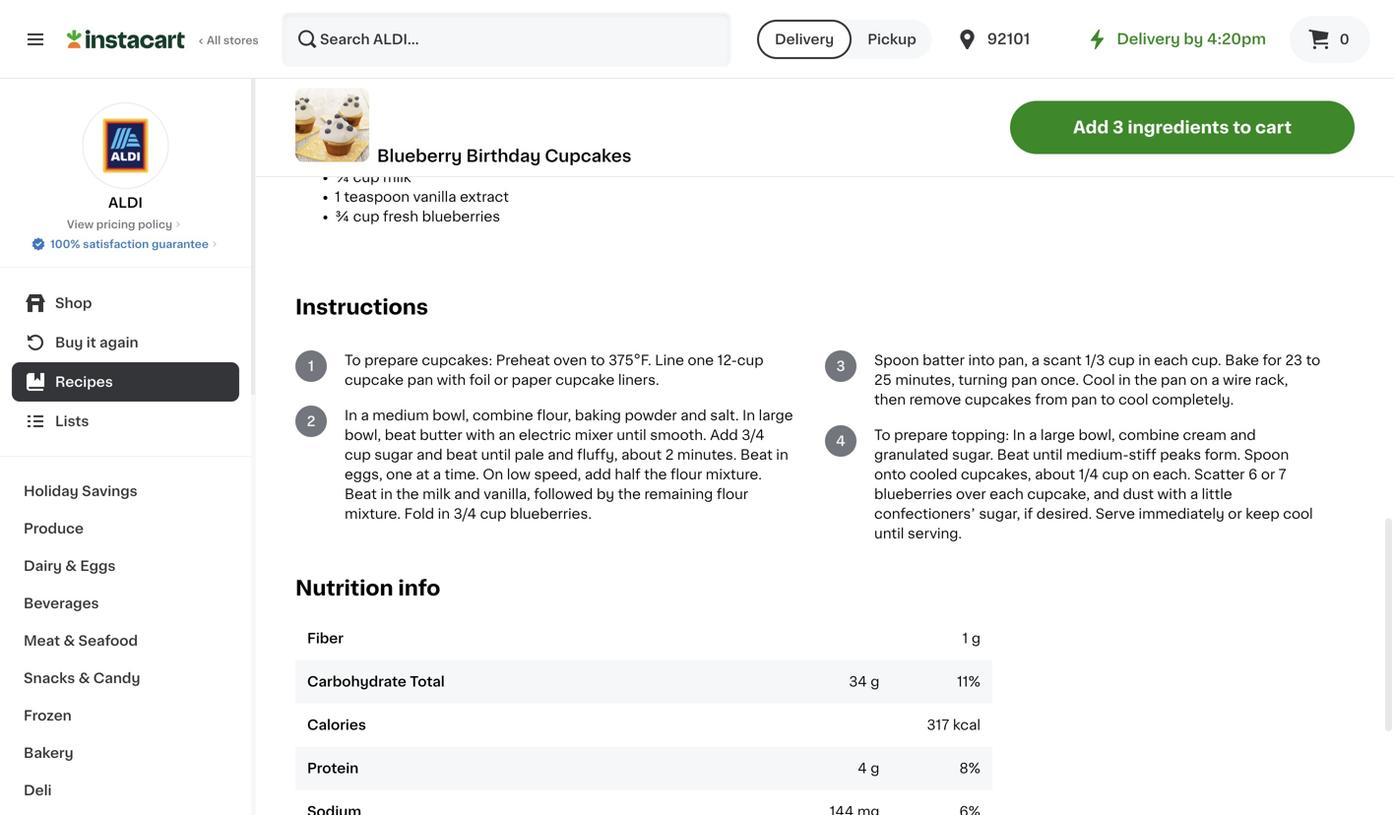 Task type: locate. For each thing, give the bounding box(es) containing it.
on inside spoon batter into pan, a scant 1/3 cup in each cup. bake for 23 to 25 minutes, turning pan once. cool in the pan on a wire rack, then remove cupcakes from pan to cool completely.
[[1190, 373, 1208, 387]]

0 vertical spatial on
[[1190, 373, 1208, 387]]

pricing
[[96, 219, 135, 230]]

nutrition
[[295, 578, 393, 598]]

add
[[585, 468, 611, 481]]

0 vertical spatial or
[[494, 373, 508, 387]]

% for 11
[[969, 675, 981, 689]]

or
[[494, 373, 508, 387], [1261, 468, 1275, 481], [1228, 507, 1242, 521]]

one
[[688, 353, 714, 367], [386, 468, 412, 481]]

or inside "to prepare cupcakes: preheat oven to 375°f. line one 12-cup cupcake pan with foil or paper cupcake liners."
[[494, 373, 508, 387]]

until up 'cupcake,' on the bottom right of the page
[[1033, 448, 1063, 462]]

1 vertical spatial spoon
[[1244, 448, 1289, 462]]

0 vertical spatial fresh
[[380, 13, 415, 26]]

dairy & eggs
[[24, 559, 116, 573]]

guarantee
[[152, 239, 209, 250]]

mixture. down eggs,
[[345, 507, 401, 521]]

powder inside in a medium bowl, combine flour, baking powder and salt. in large bowl, beat butter with an electric mixer until smooth. add 3/4 cup sugar and beat until pale and fluffy, about 2 minutes. beat in eggs, one at a time. on low speed, add half the flour mixture. beat in the milk and vanilla, followed by the remaining flour mixture. fold in 3/4 cup blueberries.
[[625, 408, 677, 422]]

spoon up 25
[[874, 353, 919, 367]]

1 horizontal spatial combine
[[1119, 428, 1180, 442]]

a down from
[[1029, 428, 1037, 442]]

& left candy
[[78, 672, 90, 685]]

0 vertical spatial ¾
[[335, 131, 350, 145]]

⅔ cup fresh blueberries 1 tablespoon confectioners' sugar (optional) 1¾ cups all-purpose flour 2 teaspoons baking powder ¼ teaspoon salt ½ cup unsalted butter, softened, (1 stick) ¾ cup granulated sugar 2 large eggs ¾ cup milk 1 teaspoon vanilla extract ¾ cup fresh blueberries
[[335, 13, 640, 223]]

1 vertical spatial &
[[63, 634, 75, 648]]

snacks
[[24, 672, 75, 685]]

in right salt. at the bottom right of page
[[743, 408, 755, 422]]

bowl, up butter
[[432, 408, 469, 422]]

sugar.
[[952, 448, 994, 462]]

prepare
[[364, 353, 418, 367], [894, 428, 948, 442]]

0 horizontal spatial on
[[1132, 468, 1150, 481]]

to down instructions
[[345, 353, 361, 367]]

milk inside in a medium bowl, combine flour, baking powder and salt. in large bowl, beat butter with an electric mixer until smooth. add 3/4 cup sugar and beat until pale and fluffy, about 2 minutes. beat in eggs, one at a time. on low speed, add half the flour mixture. beat in the milk and vanilla, followed by the remaining flour mixture. fold in 3/4 cup blueberries.
[[423, 487, 451, 501]]

1 vertical spatial ¾
[[335, 170, 350, 184]]

0 horizontal spatial one
[[386, 468, 412, 481]]

34
[[849, 675, 867, 689]]

cream
[[1183, 428, 1227, 442]]

cool up stiff
[[1119, 393, 1149, 407]]

granulated up onto
[[874, 448, 949, 462]]

100% satisfaction guarantee button
[[31, 232, 220, 252]]

about up 'cupcake,' on the bottom right of the page
[[1035, 468, 1075, 481]]

0 horizontal spatial about
[[621, 448, 662, 462]]

fluffy,
[[577, 448, 618, 462]]

the right cool
[[1134, 373, 1157, 387]]

0 horizontal spatial combine
[[473, 408, 533, 422]]

cup
[[350, 13, 376, 26], [352, 111, 379, 125], [353, 131, 379, 145], [353, 170, 379, 184], [353, 210, 379, 223], [737, 353, 764, 367], [1109, 353, 1135, 367], [345, 448, 371, 462], [1102, 468, 1129, 481], [480, 507, 506, 521]]

delivery left pickup
[[775, 32, 834, 46]]

1 vertical spatial milk
[[423, 487, 451, 501]]

0 vertical spatial g
[[972, 632, 981, 646]]

instacart logo image
[[67, 28, 185, 51]]

1 horizontal spatial 3
[[1113, 119, 1124, 136]]

g for 34 g
[[871, 675, 880, 689]]

1 horizontal spatial delivery
[[1117, 32, 1180, 46]]

0 vertical spatial %
[[969, 675, 981, 689]]

confectioners' up serving.
[[874, 507, 976, 521]]

powder
[[473, 72, 526, 86], [625, 408, 677, 422]]

0 horizontal spatial baking
[[424, 72, 470, 86]]

g for 4 g
[[871, 762, 880, 776]]

little
[[1202, 487, 1232, 501]]

pickup button
[[852, 20, 932, 59]]

cool inside to prepare topping: in a large bowl, combine cream and granulated sugar. beat until medium-stiff peaks form. spoon onto cooled cupcakes, about 1/4 cup on each. scatter 6 or 7 blueberries over each cupcake, and dust with a little confectioners' sugar, if desired. serve immediately or keep cool until serving.
[[1283, 507, 1313, 521]]

about inside to prepare topping: in a large bowl, combine cream and granulated sugar. beat until medium-stiff peaks form. spoon onto cooled cupcakes, about 1/4 cup on each. scatter 6 or 7 blueberries over each cupcake, and dust with a little confectioners' sugar, if desired. serve immediately or keep cool until serving.
[[1035, 468, 1075, 481]]

fresh up tablespoon
[[380, 13, 415, 26]]

1 horizontal spatial about
[[1035, 468, 1075, 481]]

beat up cupcakes,
[[997, 448, 1029, 462]]

or left 7
[[1261, 468, 1275, 481]]

flour,
[[537, 408, 571, 422]]

teaspoon
[[352, 91, 418, 105], [344, 190, 410, 204]]

& inside dairy & eggs link
[[65, 559, 77, 573]]

to right oven
[[591, 353, 605, 367]]

salt
[[421, 91, 446, 105]]

1 vertical spatial about
[[1035, 468, 1075, 481]]

0 vertical spatial 4
[[836, 434, 846, 448]]

prepare inside "to prepare cupcakes: preheat oven to 375°f. line one 12-cup cupcake pan with foil or paper cupcake liners."
[[364, 353, 418, 367]]

1 horizontal spatial to
[[874, 428, 891, 442]]

the right half
[[644, 468, 667, 481]]

powder up smooth.
[[625, 408, 677, 422]]

spoon inside to prepare topping: in a large bowl, combine cream and granulated sugar. beat until medium-stiff peaks form. spoon onto cooled cupcakes, about 1/4 cup on each. scatter 6 or 7 blueberries over each cupcake, and dust with a little confectioners' sugar, if desired. serve immediately or keep cool until serving.
[[1244, 448, 1289, 462]]

1 vertical spatial combine
[[1119, 428, 1180, 442]]

0 vertical spatial combine
[[473, 408, 533, 422]]

3/4 right smooth.
[[742, 428, 765, 442]]

0 horizontal spatial large
[[347, 151, 381, 164]]

1 horizontal spatial milk
[[423, 487, 451, 501]]

1 horizontal spatial large
[[759, 408, 793, 422]]

and up at
[[417, 448, 443, 462]]

g up 11 %
[[972, 632, 981, 646]]

large
[[347, 151, 381, 164], [759, 408, 793, 422], [1041, 428, 1075, 442]]

milk down at
[[423, 487, 451, 501]]

cupcake up medium
[[345, 373, 404, 387]]

prepare up medium
[[364, 353, 418, 367]]

0 horizontal spatial beat
[[345, 487, 377, 501]]

g down 34 g
[[871, 762, 880, 776]]

& inside meat & seafood link
[[63, 634, 75, 648]]

1 vertical spatial confectioners'
[[874, 507, 976, 521]]

prepare for sugar.
[[894, 428, 948, 442]]

in left medium
[[345, 408, 357, 422]]

1 horizontal spatial powder
[[625, 408, 677, 422]]

4
[[836, 434, 846, 448], [858, 762, 867, 776]]

seafood
[[78, 634, 138, 648]]

3 left ingredients
[[1113, 119, 1124, 136]]

aldi logo image
[[82, 102, 169, 189]]

0 horizontal spatial add
[[710, 428, 738, 442]]

0 horizontal spatial 3/4
[[454, 507, 477, 521]]

0 vertical spatial flour
[[479, 52, 511, 66]]

1 vertical spatial baking
[[575, 408, 621, 422]]

to inside to prepare topping: in a large bowl, combine cream and granulated sugar. beat until medium-stiff peaks form. spoon onto cooled cupcakes, about 1/4 cup on each. scatter 6 or 7 blueberries over each cupcake, and dust with a little confectioners' sugar, if desired. serve immediately or keep cool until serving.
[[874, 428, 891, 442]]

1 vertical spatial powder
[[625, 408, 677, 422]]

1 horizontal spatial granulated
[[874, 448, 949, 462]]

1 vertical spatial %
[[969, 762, 981, 776]]

confectioners' up 'purpose'
[[426, 32, 527, 46]]

0 vertical spatial by
[[1184, 32, 1203, 46]]

beat down eggs,
[[345, 487, 377, 501]]

0 horizontal spatial milk
[[383, 170, 411, 184]]

or right foil
[[494, 373, 508, 387]]

nutrition info
[[295, 578, 441, 598]]

with inside in a medium bowl, combine flour, baking powder and salt. in large bowl, beat butter with an electric mixer until smooth. add 3/4 cup sugar and beat until pale and fluffy, about 2 minutes. beat in eggs, one at a time. on low speed, add half the flour mixture. beat in the milk and vanilla, followed by the remaining flour mixture. fold in 3/4 cup blueberries.
[[466, 428, 495, 442]]

1 vertical spatial on
[[1132, 468, 1150, 481]]

peaks
[[1160, 448, 1201, 462]]

0 vertical spatial 3
[[1113, 119, 1124, 136]]

to
[[1233, 119, 1251, 136], [591, 353, 605, 367], [1306, 353, 1321, 367], [1101, 393, 1115, 407]]

and up serve
[[1094, 487, 1120, 501]]

at
[[416, 468, 430, 481]]

pan
[[407, 373, 433, 387], [1011, 373, 1037, 387], [1161, 373, 1187, 387], [1071, 393, 1097, 407]]

2 vertical spatial flour
[[717, 487, 748, 501]]

frozen
[[24, 709, 72, 723]]

0 vertical spatial 3/4
[[742, 428, 765, 442]]

1 vertical spatial 3
[[836, 359, 845, 373]]

large left eggs
[[347, 151, 381, 164]]

0 vertical spatial spoon
[[874, 353, 919, 367]]

time.
[[445, 468, 479, 481]]

paper
[[512, 373, 552, 387]]

each left 'cup.'
[[1154, 353, 1188, 367]]

0 vertical spatial powder
[[473, 72, 526, 86]]

turning
[[958, 373, 1008, 387]]

2 horizontal spatial bowl,
[[1079, 428, 1115, 442]]

1 vertical spatial one
[[386, 468, 412, 481]]

butter
[[420, 428, 462, 442]]

1 vertical spatial teaspoon
[[344, 190, 410, 204]]

blueberries down the extract
[[422, 210, 500, 223]]

0 vertical spatial with
[[437, 373, 466, 387]]

prepare inside to prepare topping: in a large bowl, combine cream and granulated sugar. beat until medium-stiff peaks form. spoon onto cooled cupcakes, about 1/4 cup on each. scatter 6 or 7 blueberries over each cupcake, and dust with a little confectioners' sugar, if desired. serve immediately or keep cool until serving.
[[894, 428, 948, 442]]

baking down 'purpose'
[[424, 72, 470, 86]]

bowl,
[[432, 408, 469, 422], [345, 428, 381, 442], [1079, 428, 1115, 442]]

2 vertical spatial g
[[871, 762, 880, 776]]

100% satisfaction guarantee
[[50, 239, 209, 250]]

delivery by 4:20pm
[[1117, 32, 1266, 46]]

the inside spoon batter into pan, a scant 1/3 cup in each cup. bake for 23 to 25 minutes, turning pan once. cool in the pan on a wire rack, then remove cupcakes from pan to cool completely.
[[1134, 373, 1157, 387]]

1 vertical spatial sugar
[[461, 131, 499, 145]]

1 vertical spatial 4
[[858, 762, 867, 776]]

delivery for delivery by 4:20pm
[[1117, 32, 1180, 46]]

1 vertical spatial with
[[466, 428, 495, 442]]

with down each. on the right
[[1158, 487, 1187, 501]]

1 ¾ from the top
[[335, 131, 350, 145]]

spoon up 6
[[1244, 448, 1289, 462]]

2 vertical spatial large
[[1041, 428, 1075, 442]]

flour
[[479, 52, 511, 66], [671, 468, 702, 481], [717, 487, 748, 501]]

each up sugar,
[[990, 487, 1024, 501]]

3/4 down time.
[[454, 507, 477, 521]]

granulated inside to prepare topping: in a large bowl, combine cream and granulated sugar. beat until medium-stiff peaks form. spoon onto cooled cupcakes, about 1/4 cup on each. scatter 6 or 7 blueberries over each cupcake, and dust with a little confectioners' sugar, if desired. serve immediately or keep cool until serving.
[[874, 448, 949, 462]]

1 vertical spatial cool
[[1283, 507, 1313, 521]]

11 %
[[957, 675, 981, 689]]

bakery
[[24, 746, 73, 760]]

flour down minutes.
[[717, 487, 748, 501]]

sugar left (optional)
[[531, 32, 569, 46]]

with
[[437, 373, 466, 387], [466, 428, 495, 442], [1158, 487, 1187, 501]]

buy it again link
[[12, 323, 239, 362]]

1 horizontal spatial confectioners'
[[874, 507, 976, 521]]

combine inside to prepare topping: in a large bowl, combine cream and granulated sugar. beat until medium-stiff peaks form. spoon onto cooled cupcakes, about 1/4 cup on each. scatter 6 or 7 blueberries over each cupcake, and dust with a little confectioners' sugar, if desired. serve immediately or keep cool until serving.
[[1119, 428, 1180, 442]]

0 horizontal spatial spoon
[[874, 353, 919, 367]]

milk down eggs
[[383, 170, 411, 184]]

1 vertical spatial add
[[710, 428, 738, 442]]

ingredients
[[1128, 119, 1229, 136]]

1 vertical spatial beat
[[446, 448, 478, 462]]

add left ingredients
[[1073, 119, 1109, 136]]

0 vertical spatial sugar
[[531, 32, 569, 46]]

to
[[345, 353, 361, 367], [874, 428, 891, 442]]

cupcake,
[[1027, 487, 1090, 501]]

1 vertical spatial g
[[871, 675, 880, 689]]

smooth.
[[650, 428, 707, 442]]

all
[[207, 35, 221, 46]]

1 horizontal spatial on
[[1190, 373, 1208, 387]]

the down half
[[618, 487, 641, 501]]

& inside snacks & candy link
[[78, 672, 90, 685]]

by inside delivery by 4:20pm link
[[1184, 32, 1203, 46]]

% for 8
[[969, 762, 981, 776]]

large down from
[[1041, 428, 1075, 442]]

on
[[483, 468, 503, 481]]

over
[[956, 487, 986, 501]]

or down little
[[1228, 507, 1242, 521]]

in
[[345, 408, 357, 422], [743, 408, 755, 422], [1013, 428, 1025, 442]]

delivery inside button
[[775, 32, 834, 46]]

3/4
[[742, 428, 765, 442], [454, 507, 477, 521]]

in right topping:
[[1013, 428, 1025, 442]]

and down time.
[[454, 487, 480, 501]]

25
[[874, 373, 892, 387]]

flour up remaining
[[671, 468, 702, 481]]

& left eggs
[[65, 559, 77, 573]]

immediately
[[1139, 507, 1225, 521]]

0 horizontal spatial beat
[[385, 428, 416, 442]]

pan up medium
[[407, 373, 433, 387]]

sugar inside in a medium bowl, combine flour, baking powder and salt. in large bowl, beat butter with an electric mixer until smooth. add 3/4 cup sugar and beat until pale and fluffy, about 2 minutes. beat in eggs, one at a time. on low speed, add half the flour mixture. beat in the milk and vanilla, followed by the remaining flour mixture. fold in 3/4 cup blueberries.
[[374, 448, 413, 462]]

buy it again
[[55, 336, 138, 350]]

0 vertical spatial to
[[345, 353, 361, 367]]

g right 34
[[871, 675, 880, 689]]

0 vertical spatial granulated
[[383, 131, 457, 145]]

baking up mixer
[[575, 408, 621, 422]]

% down kcal
[[969, 762, 981, 776]]

1 % from the top
[[969, 675, 981, 689]]

12-
[[717, 353, 737, 367]]

3
[[1113, 119, 1124, 136], [836, 359, 845, 373]]

1 horizontal spatial cool
[[1283, 507, 1313, 521]]

0 vertical spatial &
[[65, 559, 77, 573]]

⅔
[[335, 13, 346, 26]]

1 vertical spatial or
[[1261, 468, 1275, 481]]

candy
[[93, 672, 140, 685]]

2 % from the top
[[969, 762, 981, 776]]

blueberries
[[419, 13, 497, 26], [422, 210, 500, 223], [874, 487, 953, 501]]

blueberries.
[[510, 507, 592, 521]]

each.
[[1153, 468, 1191, 481]]

wire
[[1223, 373, 1252, 387]]

meat & seafood link
[[12, 622, 239, 660]]

2 vertical spatial blueberries
[[874, 487, 953, 501]]

the up fold
[[396, 487, 419, 501]]

1 vertical spatial by
[[597, 487, 614, 501]]

granulated up blueberry
[[383, 131, 457, 145]]

each inside to prepare topping: in a large bowl, combine cream and granulated sugar. beat until medium-stiff peaks form. spoon onto cooled cupcakes, about 1/4 cup on each. scatter 6 or 7 blueberries over each cupcake, and dust with a little confectioners' sugar, if desired. serve immediately or keep cool until serving.
[[990, 487, 1024, 501]]

sugar down butter,
[[461, 131, 499, 145]]

confectioners' inside to prepare topping: in a large bowl, combine cream and granulated sugar. beat until medium-stiff peaks form. spoon onto cooled cupcakes, about 1/4 cup on each. scatter 6 or 7 blueberries over each cupcake, and dust with a little confectioners' sugar, if desired. serve immediately or keep cool until serving.
[[874, 507, 976, 521]]

confectioners' inside "⅔ cup fresh blueberries 1 tablespoon confectioners' sugar (optional) 1¾ cups all-purpose flour 2 teaspoons baking powder ¼ teaspoon salt ½ cup unsalted butter, softened, (1 stick) ¾ cup granulated sugar 2 large eggs ¾ cup milk 1 teaspoon vanilla extract ¾ cup fresh blueberries"
[[426, 32, 527, 46]]

2 horizontal spatial sugar
[[531, 32, 569, 46]]

add inside button
[[1073, 119, 1109, 136]]

None search field
[[282, 12, 732, 67]]

teaspoon down eggs
[[344, 190, 410, 204]]

by left the 4:20pm
[[1184, 32, 1203, 46]]

savings
[[82, 484, 138, 498]]

followed
[[534, 487, 593, 501]]

g for 1 g
[[972, 632, 981, 646]]

blueberry birthday cupcakes
[[377, 148, 632, 164]]

add down salt. at the bottom right of page
[[710, 428, 738, 442]]

baking inside in a medium bowl, combine flour, baking powder and salt. in large bowl, beat butter with an electric mixer until smooth. add 3/4 cup sugar and beat until pale and fluffy, about 2 minutes. beat in eggs, one at a time. on low speed, add half the flour mixture. beat in the milk and vanilla, followed by the remaining flour mixture. fold in 3/4 cup blueberries.
[[575, 408, 621, 422]]

0 horizontal spatial to
[[345, 353, 361, 367]]

cool right keep
[[1283, 507, 1313, 521]]

Search field
[[284, 14, 730, 65]]

0 vertical spatial mixture.
[[706, 468, 762, 481]]

1 horizontal spatial add
[[1073, 119, 1109, 136]]

0 vertical spatial prepare
[[364, 353, 418, 367]]

% down 1 g
[[969, 675, 981, 689]]

to down then
[[874, 428, 891, 442]]

3 ¾ from the top
[[335, 210, 350, 223]]

baking
[[424, 72, 470, 86], [575, 408, 621, 422]]

line
[[655, 353, 684, 367]]

stores
[[223, 35, 259, 46]]

2 vertical spatial with
[[1158, 487, 1187, 501]]

100%
[[50, 239, 80, 250]]

and up form.
[[1230, 428, 1256, 442]]

0 vertical spatial large
[[347, 151, 381, 164]]

0 horizontal spatial 3
[[836, 359, 845, 373]]

sugar up eggs,
[[374, 448, 413, 462]]

produce link
[[12, 510, 239, 547]]

317
[[927, 718, 949, 732]]

to inside "to prepare cupcakes: preheat oven to 375°f. line one 12-cup cupcake pan with foil or paper cupcake liners."
[[345, 353, 361, 367]]

combine up an
[[473, 408, 533, 422]]

extract
[[460, 190, 509, 204]]

0 horizontal spatial granulated
[[383, 131, 457, 145]]

by
[[1184, 32, 1203, 46], [597, 487, 614, 501]]

1 horizontal spatial one
[[688, 353, 714, 367]]

pan down pan,
[[1011, 373, 1037, 387]]

mixture. down minutes.
[[706, 468, 762, 481]]

1 vertical spatial to
[[874, 428, 891, 442]]

in right fold
[[438, 507, 450, 521]]

0 horizontal spatial powder
[[473, 72, 526, 86]]

flour inside "⅔ cup fresh blueberries 1 tablespoon confectioners' sugar (optional) 1¾ cups all-purpose flour 2 teaspoons baking powder ¼ teaspoon salt ½ cup unsalted butter, softened, (1 stick) ¾ cup granulated sugar 2 large eggs ¾ cup milk 1 teaspoon vanilla extract ¾ cup fresh blueberries"
[[479, 52, 511, 66]]

1 horizontal spatial by
[[1184, 32, 1203, 46]]

bowl, up eggs,
[[345, 428, 381, 442]]

one left 12-
[[688, 353, 714, 367]]

(optional)
[[573, 32, 640, 46]]

with down cupcakes:
[[437, 373, 466, 387]]

teaspoon down teaspoons
[[352, 91, 418, 105]]

minutes,
[[895, 373, 955, 387]]

cupcake
[[345, 373, 404, 387], [556, 373, 615, 387]]

kcal
[[953, 718, 981, 732]]

23
[[1285, 353, 1303, 367]]

1 vertical spatial mixture.
[[345, 507, 401, 521]]

combine inside in a medium bowl, combine flour, baking powder and salt. in large bowl, beat butter with an electric mixer until smooth. add 3/4 cup sugar and beat until pale and fluffy, about 2 minutes. beat in eggs, one at a time. on low speed, add half the flour mixture. beat in the milk and vanilla, followed by the remaining flour mixture. fold in 3/4 cup blueberries.
[[473, 408, 533, 422]]

prepare down remove
[[894, 428, 948, 442]]

on up completely.
[[1190, 373, 1208, 387]]

1 horizontal spatial baking
[[575, 408, 621, 422]]

0 horizontal spatial each
[[990, 487, 1024, 501]]

1 up 11
[[962, 632, 968, 646]]

beat right minutes.
[[740, 448, 773, 462]]

beat up time.
[[446, 448, 478, 462]]

2 inside in a medium bowl, combine flour, baking powder and salt. in large bowl, beat butter with an electric mixer until smooth. add 3/4 cup sugar and beat until pale and fluffy, about 2 minutes. beat in eggs, one at a time. on low speed, add half the flour mixture. beat in the milk and vanilla, followed by the remaining flour mixture. fold in 3/4 cup blueberries.
[[665, 448, 674, 462]]

in
[[1138, 353, 1151, 367], [1119, 373, 1131, 387], [776, 448, 788, 462], [380, 487, 393, 501], [438, 507, 450, 521]]

1 horizontal spatial or
[[1228, 507, 1242, 521]]

0 vertical spatial cool
[[1119, 393, 1149, 407]]

beat down medium
[[385, 428, 416, 442]]

0 vertical spatial baking
[[424, 72, 470, 86]]

one left at
[[386, 468, 412, 481]]

about
[[621, 448, 662, 462], [1035, 468, 1075, 481]]

deli
[[24, 784, 52, 798]]

2 horizontal spatial beat
[[997, 448, 1029, 462]]

oven
[[554, 353, 587, 367]]

2 vertical spatial &
[[78, 672, 90, 685]]

in right minutes.
[[776, 448, 788, 462]]

0 vertical spatial each
[[1154, 353, 1188, 367]]

cup inside spoon batter into pan, a scant 1/3 cup in each cup. bake for 23 to 25 minutes, turning pan once. cool in the pan on a wire rack, then remove cupcakes from pan to cool completely.
[[1109, 353, 1135, 367]]

2 down smooth.
[[665, 448, 674, 462]]

0 horizontal spatial cool
[[1119, 393, 1149, 407]]



Task type: describe. For each thing, give the bounding box(es) containing it.
recipes link
[[12, 362, 239, 402]]

deli link
[[12, 772, 239, 809]]

serving.
[[908, 527, 962, 540]]

1¾
[[335, 52, 356, 66]]

1 cupcake from the left
[[345, 373, 404, 387]]

2 down ½
[[335, 151, 343, 164]]

to for to prepare topping: in a large bowl, combine cream and granulated sugar. beat until medium-stiff peaks form. spoon onto cooled cupcakes, about 1/4 cup on each. scatter 6 or 7 blueberries over each cupcake, and dust with a little confectioners' sugar, if desired. serve immediately or keep cool until serving.
[[874, 428, 891, 442]]

to prepare cupcakes: preheat oven to 375°f. line one 12-cup cupcake pan with foil or paper cupcake liners.
[[345, 353, 764, 387]]

cup.
[[1192, 353, 1222, 367]]

1/4
[[1079, 468, 1099, 481]]

shop
[[55, 296, 92, 310]]

and up smooth.
[[681, 408, 707, 422]]

dairy & eggs link
[[12, 547, 239, 585]]

4 for 4 g
[[858, 762, 867, 776]]

scatter
[[1194, 468, 1245, 481]]

shop link
[[12, 284, 239, 323]]

frozen link
[[12, 697, 239, 735]]

1 horizontal spatial bowl,
[[432, 408, 469, 422]]

until right mixer
[[617, 428, 647, 442]]

bakery link
[[12, 735, 239, 772]]

remaining
[[644, 487, 713, 501]]

vanilla,
[[484, 487, 531, 501]]

1 down ⅔
[[335, 32, 340, 46]]

add inside in a medium bowl, combine flour, baking powder and salt. in large bowl, beat butter with an electric mixer until smooth. add 3/4 cup sugar and beat until pale and fluffy, about 2 minutes. beat in eggs, one at a time. on low speed, add half the flour mixture. beat in the milk and vanilla, followed by the remaining flour mixture. fold in 3/4 cup blueberries.
[[710, 428, 738, 442]]

serve
[[1096, 507, 1135, 521]]

to for to prepare cupcakes: preheat oven to 375°f. line one 12-cup cupcake pan with foil or paper cupcake liners.
[[345, 353, 361, 367]]

¼
[[335, 91, 349, 105]]

meat
[[24, 634, 60, 648]]

4:20pm
[[1207, 32, 1266, 46]]

delivery button
[[757, 20, 852, 59]]

instructions
[[295, 297, 428, 317]]

a right pan,
[[1031, 353, 1040, 367]]

by inside in a medium bowl, combine flour, baking powder and salt. in large bowl, beat butter with an electric mixer until smooth. add 3/4 cup sugar and beat until pale and fluffy, about 2 minutes. beat in eggs, one at a time. on low speed, add half the flour mixture. beat in the milk and vanilla, followed by the remaining flour mixture. fold in 3/4 cup blueberries.
[[597, 487, 614, 501]]

2 left medium
[[307, 414, 315, 428]]

produce
[[24, 522, 84, 536]]

medium
[[372, 408, 429, 422]]

with inside to prepare topping: in a large bowl, combine cream and granulated sugar. beat until medium-stiff peaks form. spoon onto cooled cupcakes, about 1/4 cup on each. scatter 6 or 7 blueberries over each cupcake, and dust with a little confectioners' sugar, if desired. serve immediately or keep cool until serving.
[[1158, 487, 1187, 501]]

pan down cool
[[1071, 393, 1097, 407]]

7
[[1279, 468, 1287, 481]]

about inside in a medium bowl, combine flour, baking powder and salt. in large bowl, beat butter with an electric mixer until smooth. add 3/4 cup sugar and beat until pale and fluffy, about 2 minutes. beat in eggs, one at a time. on low speed, add half the flour mixture. beat in the milk and vanilla, followed by the remaining flour mixture. fold in 3/4 cup blueberries.
[[621, 448, 662, 462]]

& for meat
[[63, 634, 75, 648]]

buy
[[55, 336, 83, 350]]

1 vertical spatial 3/4
[[454, 507, 477, 521]]

2 ¾ from the top
[[335, 170, 350, 184]]

holiday savings link
[[12, 473, 239, 510]]

low
[[507, 468, 531, 481]]

8 %
[[959, 762, 981, 776]]

all-
[[397, 52, 418, 66]]

1 horizontal spatial mixture.
[[706, 468, 762, 481]]

it
[[86, 336, 96, 350]]

vanilla
[[413, 190, 456, 204]]

92101
[[987, 32, 1030, 46]]

beverages
[[24, 597, 99, 610]]

375°f.
[[609, 353, 651, 367]]

0 horizontal spatial mixture.
[[345, 507, 401, 521]]

1 vertical spatial blueberries
[[422, 210, 500, 223]]

blueberries inside to prepare topping: in a large bowl, combine cream and granulated sugar. beat until medium-stiff peaks form. spoon onto cooled cupcakes, about 1/4 cup on each. scatter 6 or 7 blueberries over each cupcake, and dust with a little confectioners' sugar, if desired. serve immediately or keep cool until serving.
[[874, 487, 953, 501]]

pan inside "to prepare cupcakes: preheat oven to 375°f. line one 12-cup cupcake pan with foil or paper cupcake liners."
[[407, 373, 433, 387]]

large inside "⅔ cup fresh blueberries 1 tablespoon confectioners' sugar (optional) 1¾ cups all-purpose flour 2 teaspoons baking powder ¼ teaspoon salt ½ cup unsalted butter, softened, (1 stick) ¾ cup granulated sugar 2 large eggs ¾ cup milk 1 teaspoon vanilla extract ¾ cup fresh blueberries"
[[347, 151, 381, 164]]

until up the "on"
[[481, 448, 511, 462]]

in a medium bowl, combine flour, baking powder and salt. in large bowl, beat butter with an electric mixer until smooth. add 3/4 cup sugar and beat until pale and fluffy, about 2 minutes. beat in eggs, one at a time. on low speed, add half the flour mixture. beat in the milk and vanilla, followed by the remaining flour mixture. fold in 3/4 cup blueberries.
[[345, 408, 793, 521]]

carbohydrate total
[[307, 675, 445, 689]]

1 down instructions
[[308, 359, 314, 373]]

0 vertical spatial beat
[[385, 428, 416, 442]]

to inside "to prepare cupcakes: preheat oven to 375°f. line one 12-cup cupcake pan with foil or paper cupcake liners."
[[591, 353, 605, 367]]

minutes.
[[677, 448, 737, 462]]

cool inside spoon batter into pan, a scant 1/3 cup in each cup. bake for 23 to 25 minutes, turning pan once. cool in the pan on a wire rack, then remove cupcakes from pan to cool completely.
[[1119, 393, 1149, 407]]

recipes
[[55, 375, 113, 389]]

one inside in a medium bowl, combine flour, baking powder and salt. in large bowl, beat butter with an electric mixer until smooth. add 3/4 cup sugar and beat until pale and fluffy, about 2 minutes. beat in eggs, one at a time. on low speed, add half the flour mixture. beat in the milk and vanilla, followed by the remaining flour mixture. fold in 3/4 cup blueberries.
[[386, 468, 412, 481]]

bowl, inside to prepare topping: in a large bowl, combine cream and granulated sugar. beat until medium-stiff peaks form. spoon onto cooled cupcakes, about 1/4 cup on each. scatter 6 or 7 blueberries over each cupcake, and dust with a little confectioners' sugar, if desired. serve immediately or keep cool until serving.
[[1079, 428, 1115, 442]]

softened,
[[495, 111, 561, 125]]

on inside to prepare topping: in a large bowl, combine cream and granulated sugar. beat until medium-stiff peaks form. spoon onto cooled cupcakes, about 1/4 cup on each. scatter 6 or 7 blueberries over each cupcake, and dust with a little confectioners' sugar, if desired. serve immediately or keep cool until serving.
[[1132, 468, 1150, 481]]

speed,
[[534, 468, 581, 481]]

large inside to prepare topping: in a large bowl, combine cream and granulated sugar. beat until medium-stiff peaks form. spoon onto cooled cupcakes, about 1/4 cup on each. scatter 6 or 7 blueberries over each cupcake, and dust with a little confectioners' sugar, if desired. serve immediately or keep cool until serving.
[[1041, 428, 1075, 442]]

½
[[335, 111, 349, 125]]

2 up ¼
[[335, 72, 343, 86]]

2 vertical spatial or
[[1228, 507, 1242, 521]]

in right cool
[[1119, 373, 1131, 387]]

one inside "to prepare cupcakes: preheat oven to 375°f. line one 12-cup cupcake pan with foil or paper cupcake liners."
[[688, 353, 714, 367]]

to right 23
[[1306, 353, 1321, 367]]

1 down ½
[[335, 190, 340, 204]]

0 vertical spatial blueberries
[[419, 13, 497, 26]]

3 inside button
[[1113, 119, 1124, 136]]

1 horizontal spatial beat
[[740, 448, 773, 462]]

fiber
[[307, 632, 344, 646]]

1 horizontal spatial in
[[743, 408, 755, 422]]

holiday savings
[[24, 484, 138, 498]]

view
[[67, 219, 94, 230]]

1 horizontal spatial sugar
[[461, 131, 499, 145]]

1 vertical spatial fresh
[[383, 210, 418, 223]]

scant
[[1043, 353, 1082, 367]]

granulated inside "⅔ cup fresh blueberries 1 tablespoon confectioners' sugar (optional) 1¾ cups all-purpose flour 2 teaspoons baking powder ¼ teaspoon salt ½ cup unsalted butter, softened, (1 stick) ¾ cup granulated sugar 2 large eggs ¾ cup milk 1 teaspoon vanilla extract ¾ cup fresh blueberries"
[[383, 131, 457, 145]]

blueberry
[[377, 148, 462, 164]]

prepare for cupcake
[[364, 353, 418, 367]]

unsalted
[[382, 111, 442, 125]]

8
[[959, 762, 969, 776]]

& for snacks
[[78, 672, 90, 685]]

in inside to prepare topping: in a large bowl, combine cream and granulated sugar. beat until medium-stiff peaks form. spoon onto cooled cupcakes, about 1/4 cup on each. scatter 6 or 7 blueberries over each cupcake, and dust with a little confectioners' sugar, if desired. serve immediately or keep cool until serving.
[[1013, 428, 1025, 442]]

half
[[615, 468, 641, 481]]

large inside in a medium bowl, combine flour, baking powder and salt. in large bowl, beat butter with an electric mixer until smooth. add 3/4 cup sugar and beat until pale and fluffy, about 2 minutes. beat in eggs, one at a time. on low speed, add half the flour mixture. beat in the milk and vanilla, followed by the remaining flour mixture. fold in 3/4 cup blueberries.
[[759, 408, 793, 422]]

again
[[99, 336, 138, 350]]

remove
[[909, 393, 961, 407]]

6
[[1248, 468, 1258, 481]]

bake
[[1225, 353, 1259, 367]]

in right 1/3
[[1138, 353, 1151, 367]]

1 g
[[962, 632, 981, 646]]

a left medium
[[361, 408, 369, 422]]

each inside spoon batter into pan, a scant 1/3 cup in each cup. bake for 23 to 25 minutes, turning pan once. cool in the pan on a wire rack, then remove cupcakes from pan to cool completely.
[[1154, 353, 1188, 367]]

baking inside "⅔ cup fresh blueberries 1 tablespoon confectioners' sugar (optional) 1¾ cups all-purpose flour 2 teaspoons baking powder ¼ teaspoon salt ½ cup unsalted butter, softened, (1 stick) ¾ cup granulated sugar 2 large eggs ¾ cup milk 1 teaspoon vanilla extract ¾ cup fresh blueberries"
[[424, 72, 470, 86]]

powder inside "⅔ cup fresh blueberries 1 tablespoon confectioners' sugar (optional) 1¾ cups all-purpose flour 2 teaspoons baking powder ¼ teaspoon salt ½ cup unsalted butter, softened, (1 stick) ¾ cup granulated sugar 2 large eggs ¾ cup milk 1 teaspoon vanilla extract ¾ cup fresh blueberries"
[[473, 72, 526, 86]]

protein
[[307, 762, 359, 776]]

carbohydrate
[[307, 675, 406, 689]]

keep
[[1246, 507, 1280, 521]]

beverages link
[[12, 585, 239, 622]]

preheat
[[496, 353, 550, 367]]

spoon inside spoon batter into pan, a scant 1/3 cup in each cup. bake for 23 to 25 minutes, turning pan once. cool in the pan on a wire rack, then remove cupcakes from pan to cool completely.
[[874, 353, 919, 367]]

2 horizontal spatial flour
[[717, 487, 748, 501]]

all stores
[[207, 35, 259, 46]]

onto
[[874, 468, 906, 481]]

0 horizontal spatial bowl,
[[345, 428, 381, 442]]

snacks & candy
[[24, 672, 140, 685]]

0 vertical spatial teaspoon
[[352, 91, 418, 105]]

a down 'cup.'
[[1211, 373, 1220, 387]]

in down eggs,
[[380, 487, 393, 501]]

pan up completely.
[[1161, 373, 1187, 387]]

with inside "to prepare cupcakes: preheat oven to 375°f. line one 12-cup cupcake pan with foil or paper cupcake liners."
[[437, 373, 466, 387]]

service type group
[[757, 20, 932, 59]]

from
[[1035, 393, 1068, 407]]

sugar,
[[979, 507, 1021, 521]]

& for dairy
[[65, 559, 77, 573]]

to inside button
[[1233, 119, 1251, 136]]

pale
[[515, 448, 544, 462]]

delivery for delivery
[[775, 32, 834, 46]]

4 for 4
[[836, 434, 846, 448]]

aldi link
[[82, 102, 169, 213]]

milk inside "⅔ cup fresh blueberries 1 tablespoon confectioners' sugar (optional) 1¾ cups all-purpose flour 2 teaspoons baking powder ¼ teaspoon salt ½ cup unsalted butter, softened, (1 stick) ¾ cup granulated sugar 2 large eggs ¾ cup milk 1 teaspoon vanilla extract ¾ cup fresh blueberries"
[[383, 170, 411, 184]]

to down cool
[[1101, 393, 1115, 407]]

(1
[[564, 111, 576, 125]]

beat inside to prepare topping: in a large bowl, combine cream and granulated sugar. beat until medium-stiff peaks form. spoon onto cooled cupcakes, about 1/4 cup on each. scatter 6 or 7 blueberries over each cupcake, and dust with a little confectioners' sugar, if desired. serve immediately or keep cool until serving.
[[997, 448, 1029, 462]]

desired.
[[1037, 507, 1092, 521]]

0 horizontal spatial in
[[345, 408, 357, 422]]

dust
[[1123, 487, 1154, 501]]

cool
[[1083, 373, 1115, 387]]

until left serving.
[[874, 527, 904, 540]]

a left little
[[1190, 487, 1198, 501]]

2 cupcake from the left
[[556, 373, 615, 387]]

cup inside "to prepare cupcakes: preheat oven to 375°f. line one 12-cup cupcake pan with foil or paper cupcake liners."
[[737, 353, 764, 367]]

a right at
[[433, 468, 441, 481]]

cup inside to prepare topping: in a large bowl, combine cream and granulated sugar. beat until medium-stiff peaks form. spoon onto cooled cupcakes, about 1/4 cup on each. scatter 6 or 7 blueberries over each cupcake, and dust with a little confectioners' sugar, if desired. serve immediately or keep cool until serving.
[[1102, 468, 1129, 481]]

1/3
[[1085, 353, 1105, 367]]

foil
[[469, 373, 491, 387]]

and up speed,
[[548, 448, 574, 462]]

add 3 ingredients to cart
[[1073, 119, 1292, 136]]

cooled
[[910, 468, 957, 481]]

1 horizontal spatial flour
[[671, 468, 702, 481]]



Task type: vqa. For each thing, say whether or not it's contained in the screenshot.
the left In
yes



